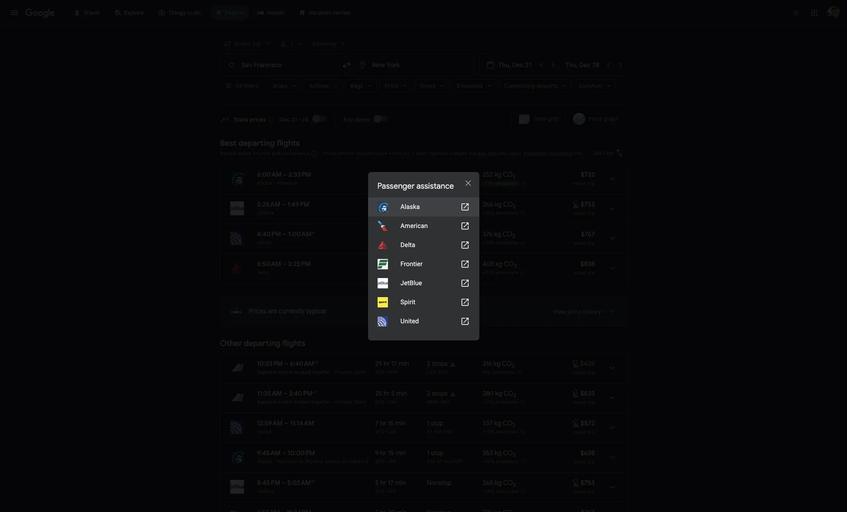 Task type: vqa. For each thing, say whether or not it's contained in the screenshot.
Layover (1 of 2) is a 9 hr 10 min overnight layover at Harry Reid International Airport in Las Vegas. Layover (2 of 2) is a 12 hr 17 min layover at Phoenix Sky Harbor International Airport in Phoenix. element
yes



Task type: locate. For each thing, give the bounding box(es) containing it.
– inside 5 hr 20 min sfo – ewr
[[384, 240, 388, 246]]

total duration 5 hr 35 min. element
[[375, 260, 427, 270]]

1 vertical spatial spirit
[[355, 370, 366, 375]]

4 round trip from the top
[[573, 430, 595, 435]]

25 hr 5 min sfo – lga
[[375, 390, 407, 405]]

round down $767
[[573, 241, 586, 246]]

1 vertical spatial ,
[[439, 400, 440, 405]]

+ for 5:02 am
[[311, 479, 313, 484]]

american down leaves san francisco international airport at 6:00 am on thursday, december 21 and arrives at newark liberty international airport at 2:33 pm on thursday, december 21. element
[[277, 180, 298, 186]]

spirit link
[[368, 293, 479, 312]]

2 2 stops flight. element from the top
[[427, 390, 448, 399]]

round down $838
[[573, 270, 586, 276]]

5 inside 5 hr 24 min sfo – jfk
[[375, 201, 379, 209]]

stops for 25 hr 5 min
[[432, 390, 448, 398]]

and down the "best departing flights" at the left top of page
[[272, 151, 280, 156]]

flights up 10:23 pm – 6:40 am + 2
[[282, 339, 305, 349]]

price right on
[[260, 151, 271, 156]]

1 nonstop from the top
[[427, 171, 452, 179]]

main content
[[220, 112, 627, 512]]

0 vertical spatial 1 stop flight. element
[[427, 420, 444, 429]]

0 vertical spatial airlines
[[309, 82, 329, 89]]

hr inside 9 hr 15 min sfo – jfk
[[380, 450, 386, 458]]

5 inside 5 hr 17 min sfo – jfk
[[375, 479, 379, 487]]

1 1 stop flight. element from the top
[[427, 420, 444, 429]]

kg for 5 hr 24 min
[[495, 201, 502, 209]]

Departure time: 9:45 AM. text field
[[257, 450, 281, 458]]

frontier, for 25
[[335, 400, 353, 405]]

round down 753 us dollars text box
[[573, 489, 586, 495]]

2 and from the left
[[468, 151, 477, 156]]

hr inside 5 hr 20 min sfo – ewr
[[380, 231, 386, 239]]

1 vertical spatial prices
[[249, 308, 266, 316]]

0 horizontal spatial assistance
[[417, 181, 454, 191]]

1 vertical spatial jetblue
[[401, 279, 422, 287]]

kg for 5 hr 17 min
[[495, 479, 502, 487]]

0 vertical spatial price
[[385, 82, 398, 89]]

jfk inside 5 hr 35 min sfo – jfk
[[388, 270, 396, 276]]

8 trip from the top
[[587, 460, 595, 465]]

2 stops up las , phx
[[427, 360, 448, 368]]

353 kg co 2
[[483, 450, 516, 459]]

1 tickets from the top
[[278, 370, 293, 375]]

– left arrival time: 3:25 pm. text field
[[283, 260, 286, 268]]

separate tickets booked together for 3:40 pm
[[257, 400, 331, 405]]

1 frontier, from the top
[[335, 370, 353, 375]]

emissions down 380 kg co 2
[[496, 400, 519, 405]]

2 stops
[[427, 360, 448, 368], [427, 390, 448, 398]]

1 lga from the top
[[388, 400, 397, 405]]

united inside "link"
[[401, 317, 419, 325]]

2 jfk from the top
[[388, 270, 396, 276]]

17 for 5
[[388, 479, 394, 487]]

1 vertical spatial booked
[[294, 400, 311, 405]]

hr inside 7 hr 15 min sfo – lga
[[380, 420, 386, 428]]

5 for 5 hr 35 min
[[375, 260, 379, 268]]

0 vertical spatial stop
[[431, 420, 444, 428]]

trip down 753 us dollars text box
[[587, 489, 595, 495]]

jfk inside 5 hr 24 min sfo – jfk
[[388, 210, 396, 216]]

– left the 3:40 pm
[[283, 390, 287, 398]]

min inside 9 hr 15 min sfo – jfk
[[396, 450, 406, 458]]

– left the 1:00 am
[[283, 231, 287, 239]]

2 +20% emissions from the top
[[483, 489, 519, 495]]

co inside 316 kg co 2
[[502, 360, 512, 368]]

2 separate from the top
[[257, 400, 277, 405]]

nonstop down 47
[[427, 479, 452, 487]]

2 inside 252 kg co 2
[[513, 173, 516, 180]]

sfo inside 5 hr 33 min sfo – ewr
[[375, 180, 384, 186]]

sfo inside 25 hr 5 min sfo – lga
[[375, 400, 384, 405]]

together down arrival time: 6:40 am on  saturday, december 23. text field
[[312, 370, 331, 375]]

2 trip from the top
[[587, 211, 595, 216]]

+10%
[[483, 429, 495, 435]]

1 stop from the top
[[431, 420, 444, 428]]

2 up +16% emissions
[[513, 452, 516, 459]]

6 round from the top
[[573, 400, 586, 406]]

jfk for 35
[[388, 270, 396, 276]]

– down total duration 5 hr 20 min. element on the top of page
[[384, 240, 388, 246]]

fees right bag
[[488, 151, 497, 156]]

typical
[[306, 308, 326, 316]]

0 vertical spatial passenger
[[524, 151, 547, 156]]

– inside 5 hr 24 min sfo – jfk
[[384, 210, 388, 216]]

connecting
[[504, 82, 535, 89]]

total duration 25 hr 5 min. element
[[375, 390, 427, 399]]

ewr inside 5 hr 33 min sfo – ewr
[[388, 180, 398, 186]]

trip down $638 text box
[[587, 460, 595, 465]]

1 vertical spatial lga
[[388, 429, 397, 435]]

kg inside 316 kg co 2
[[494, 360, 501, 368]]

0 horizontal spatial price
[[385, 82, 398, 89]]

Departure time: 2:55 PM. text field
[[257, 509, 280, 512]]

2 tickets from the top
[[278, 400, 293, 405]]

0 vertical spatial separate
[[257, 370, 277, 375]]

0 vertical spatial 2 stops
[[427, 360, 448, 368]]

1 vertical spatial 15
[[388, 450, 394, 458]]

total duration 5 hr 24 min. element
[[375, 201, 427, 210]]

8 round from the top
[[573, 460, 586, 465]]

2 stops flight. element
[[427, 360, 448, 369], [427, 390, 448, 399]]

times
[[420, 82, 435, 89]]

1 vertical spatial 17
[[388, 479, 394, 487]]

sfo down total duration 5 hr 35 min. element
[[375, 270, 384, 276]]

sfo down 29
[[375, 370, 384, 375]]

1 vertical spatial delta
[[257, 270, 269, 276]]

2 right 6:40 am
[[316, 360, 319, 365]]

co inside 405 kg co 2
[[504, 260, 514, 268]]

1 vertical spatial stop
[[431, 450, 444, 458]]

0 vertical spatial this price for this flight doesn't include overhead bin access. if you need a carry-on bag, use the bags filter to update prices. image
[[571, 200, 581, 209]]

10:00 pm
[[288, 450, 315, 458]]

spirit
[[401, 298, 415, 306], [355, 370, 366, 375], [355, 400, 366, 405]]

hr right 25
[[384, 390, 390, 398]]

Arrival time: 2:33 PM. text field
[[289, 171, 311, 179]]

2 $753 from the top
[[581, 479, 595, 487]]

1 vertical spatial 1 stop flight. element
[[427, 450, 444, 459]]

365 down 17%
[[483, 201, 493, 209]]

airlines left as
[[324, 459, 341, 465]]

, inside layover (1 of 2) is a 2 hr 22 min layover at chicago midway international airport in chicago. layover (2 of 2) is a 12 hr 25 min overnight layover at miami international airport in miami. element
[[439, 400, 440, 405]]

1 round from the top
[[573, 181, 586, 186]]

1 vertical spatial airlines
[[324, 459, 341, 465]]

1 vertical spatial ewr
[[388, 240, 398, 246]]

1 vertical spatial frontier,
[[335, 400, 353, 405]]

min inside 29 hr 17 min sfo – ewr
[[399, 360, 409, 368]]

1 vertical spatial nonstop flight. element
[[427, 479, 452, 489]]

1 vertical spatial +20% emissions
[[483, 489, 519, 495]]

353
[[483, 450, 493, 458]]

2 nonstop from the top
[[427, 479, 452, 487]]

sfo down total duration 5 hr 20 min. element on the top of page
[[375, 240, 384, 246]]

1 stop flight. element
[[427, 420, 444, 429], [427, 450, 444, 459]]

0 vertical spatial jetblue
[[257, 210, 274, 216]]

2 frontier, from the top
[[335, 400, 353, 405]]

alaska right 24
[[401, 203, 420, 211]]

17 inside 5 hr 17 min sfo – jfk
[[388, 479, 394, 487]]

2 for 9 hr 15 min
[[513, 452, 516, 459]]

trip down the $425 text field
[[587, 370, 595, 376]]

co inside "353 kg co 2"
[[503, 450, 513, 458]]

jfk inside 5 hr 17 min sfo – jfk
[[388, 489, 396, 495]]

5 round trip from the top
[[573, 489, 595, 495]]

track
[[234, 116, 248, 123]]

1 vertical spatial separate tickets booked together
[[257, 400, 331, 405]]

round
[[573, 181, 586, 186], [573, 211, 586, 216], [573, 241, 586, 246], [573, 270, 586, 276], [573, 370, 586, 376], [573, 400, 586, 406], [573, 430, 586, 435], [573, 460, 586, 465], [573, 489, 586, 495]]

0 vertical spatial 365 kg co 2
[[483, 201, 516, 210]]

2 sfo from the top
[[375, 210, 384, 216]]

2 stops for 25 hr 5 min
[[427, 390, 448, 398]]

1 booked from the top
[[294, 370, 311, 375]]

emissions up 376 kg co 2 in the right top of the page
[[496, 210, 519, 216]]

phx
[[438, 370, 448, 375]]

2 inside 316 kg co 2
[[512, 363, 515, 369]]

separate
[[257, 370, 277, 375], [257, 400, 277, 405]]

2 15 from the top
[[388, 450, 394, 458]]

separate tickets booked together. this trip includes tickets from multiple airlines. missed connections may be protected by kiwi.com.. element for 3:40 pm
[[257, 400, 331, 405]]

sfo inside 5 hr 35 min sfo – jfk
[[375, 270, 384, 276]]

-17% emissions
[[483, 181, 518, 187]]

round trip down the $425 text field
[[573, 370, 595, 376]]

2 lga from the top
[[388, 429, 397, 435]]

are
[[268, 308, 277, 316]]

2 for 5 hr 35 min
[[514, 263, 517, 270]]

15 inside 7 hr 15 min sfo – lga
[[388, 420, 394, 428]]

ewr inside 5 hr 20 min sfo – ewr
[[388, 240, 398, 246]]

4 round from the top
[[573, 270, 586, 276]]

min
[[396, 171, 407, 179], [397, 201, 407, 209], [397, 231, 408, 239], [397, 260, 407, 268], [399, 360, 409, 368], [396, 390, 407, 398], [395, 420, 406, 428], [434, 429, 442, 435], [396, 450, 406, 458], [444, 459, 452, 465], [395, 479, 406, 487]]

0 horizontal spatial prices
[[249, 308, 266, 316]]

bags button
[[346, 80, 377, 92]]

$533
[[581, 390, 595, 398]]

1 vertical spatial united
[[401, 317, 419, 325]]

stops up las , phx
[[432, 360, 448, 368]]

0 horizontal spatial delta
[[257, 270, 269, 276]]

2 up +10% emissions
[[513, 422, 516, 429]]

1 trip from the top
[[587, 181, 595, 186]]

2 inside 1 stop 2 hr 47 min psp
[[427, 459, 430, 465]]

767 US dollars text field
[[581, 509, 595, 512]]

1 2 stops from the top
[[427, 360, 448, 368]]

1 nonstop flight. element from the top
[[427, 171, 452, 180]]

1 365 kg co 2 from the top
[[483, 201, 516, 210]]

5 round from the top
[[573, 370, 586, 376]]

las
[[427, 370, 436, 375]]

learn more about tracked prices image
[[268, 116, 275, 123]]

co up +23% emissions
[[503, 231, 513, 239]]

0 vertical spatial lga
[[388, 400, 397, 405]]

1 +20% emissions from the top
[[483, 210, 519, 216]]

1 vertical spatial nonstop
[[427, 479, 452, 487]]

separate down "10:23 pm"
[[257, 370, 277, 375]]

min up the total duration 5 hr 29 min. element at the bottom
[[395, 479, 406, 487]]

min inside 5 hr 17 min sfo – jfk
[[395, 479, 406, 487]]

+23% emissions
[[483, 240, 519, 246]]

2 stops from the top
[[432, 390, 448, 398]]

– left 2:33 pm
[[283, 171, 287, 179]]

5 for 5 hr 33 min
[[375, 171, 379, 179]]

tickets for 10:23 pm
[[278, 370, 293, 375]]

0 vertical spatial departing
[[238, 138, 275, 148]]

layover (1 of 2) is a 9 hr 10 min overnight layover at harry reid international airport in las vegas. layover (2 of 2) is a 12 hr 17 min layover at phoenix sky harbor international airport in phoenix. element
[[427, 369, 479, 376]]

2 365 from the top
[[483, 479, 493, 487]]

1 horizontal spatial ,
[[439, 400, 440, 405]]

sfo down total duration 5 hr 17 min. element in the bottom of the page
[[375, 489, 384, 495]]

0 vertical spatial nonstop flight. element
[[427, 171, 452, 180]]

– inside 25 hr 5 min sfo – lga
[[384, 400, 388, 405]]

min for 5 hr 20 min
[[397, 231, 408, 239]]

min right 35
[[397, 260, 407, 268]]

nonstop
[[427, 171, 452, 179], [427, 479, 452, 487]]

co for 29 hr 17 min
[[502, 360, 512, 368]]

stop for 7 hr 15 min
[[431, 420, 444, 428]]

4 trip from the top
[[587, 270, 595, 276]]

prices right learn more about ranking image
[[323, 151, 337, 156]]

united down the 12:59 am
[[257, 429, 271, 435]]

delta down 6:50 am
[[257, 270, 269, 276]]

12:59 am
[[257, 420, 283, 428]]

1 stop flight. element up 51
[[427, 420, 444, 429]]

1 vertical spatial 365 kg co 2
[[483, 479, 516, 489]]

2 together from the top
[[312, 400, 331, 405]]

2 inside 380 kg co 2
[[514, 392, 516, 399]]

min for 5 hr 35 min
[[397, 260, 407, 268]]

365
[[483, 201, 493, 209], [483, 479, 493, 487]]

5 inside 5 hr 35 min sfo – jfk
[[375, 260, 379, 268]]

0 vertical spatial 2 stops flight. element
[[427, 360, 448, 369]]

0 vertical spatial tickets
[[278, 370, 293, 375]]

best
[[220, 138, 237, 148]]

Departure time: 10:23 PM. text field
[[257, 360, 283, 368]]

– down the total duration 9 hr 15 min. element
[[384, 459, 388, 465]]

total duration 5 hr 29 min. element
[[375, 509, 427, 512]]

on
[[253, 151, 258, 156]]

0 vertical spatial booked
[[294, 370, 311, 375]]

price
[[260, 151, 271, 156], [568, 309, 581, 316]]

0 vertical spatial separate tickets booked together. this trip includes tickets from multiple airlines. missed connections may be protected by kiwi.com.. element
[[257, 370, 331, 375]]

3 jfk from the top
[[388, 459, 396, 465]]

lga
[[388, 400, 397, 405], [388, 429, 397, 435]]

– down total duration 29 hr 17 min. element
[[384, 370, 388, 375]]

15 for 7
[[388, 420, 394, 428]]

passenger assistance
[[377, 181, 454, 191]]

round trip for 7 hr 15 min
[[573, 430, 595, 435]]

jfk for 15
[[388, 459, 396, 465]]

passenger assistance button
[[524, 151, 573, 156]]

1 horizontal spatial prices
[[323, 151, 337, 156]]

1 vertical spatial tickets
[[278, 400, 293, 405]]

0 vertical spatial stops
[[432, 360, 448, 368]]

stop
[[431, 420, 444, 428], [431, 450, 444, 458]]

trip down $838
[[587, 270, 595, 276]]

kg inside 337 kg co 2
[[494, 420, 501, 428]]

lga for 15
[[388, 429, 397, 435]]

1 round trip from the top
[[573, 211, 595, 216]]

track prices
[[234, 116, 266, 123]]

5 for 5 hr 24 min
[[375, 201, 379, 209]]

1 jfk from the top
[[388, 210, 396, 216]]

co inside 380 kg co 2
[[504, 390, 514, 398]]

1 vertical spatial separate tickets booked together. this trip includes tickets from multiple airlines. missed connections may be protected by kiwi.com.. element
[[257, 400, 331, 405]]

2 vertical spatial ewr
[[388, 370, 398, 375]]

6 sfo from the top
[[375, 400, 384, 405]]

round down the $425 text field
[[573, 370, 586, 376]]

5 left 20
[[375, 231, 379, 239]]

1 365 from the top
[[483, 201, 493, 209]]

376
[[483, 231, 493, 239]]

emissions down 376 kg co 2 in the right top of the page
[[496, 240, 519, 246]]

0 horizontal spatial fees
[[393, 151, 402, 156]]

, left "mia"
[[439, 400, 440, 405]]

1 inside 4:40 pm – 1:00 am + 1
[[314, 230, 315, 235]]

flights for best departing flights
[[277, 138, 300, 148]]

– inside 10:23 pm – 6:40 am + 2
[[284, 360, 288, 368]]

separate tickets booked together. this trip includes tickets from multiple airlines. missed connections may be protected by kiwi.com.. element down the 3:40 pm
[[257, 400, 331, 405]]

$425
[[580, 360, 595, 368]]

8:45 pm – 5:02 am + 1
[[257, 479, 315, 487]]

767 US dollars text field
[[581, 231, 595, 239]]

fees
[[393, 151, 402, 156], [488, 151, 497, 156]]

lga inside 25 hr 5 min sfo – lga
[[388, 400, 397, 405]]

– inside 5 hr 35 min sfo – jfk
[[384, 270, 388, 276]]

1 separate tickets booked together. this trip includes tickets from multiple airlines. missed connections may be protected by kiwi.com.. element from the top
[[257, 370, 331, 375]]

2 separate tickets booked together from the top
[[257, 400, 331, 405]]

required
[[356, 151, 374, 156]]

5 inside 5 hr 33 min sfo – ewr
[[375, 171, 379, 179]]

min inside 5 hr 35 min sfo – jfk
[[397, 260, 407, 268]]

stop inside 1 stop 2 hr 47 min psp
[[431, 450, 444, 458]]

365 for 5 hr 17 min
[[483, 479, 493, 487]]

1 vertical spatial frontier, spirit
[[335, 400, 366, 405]]

4 jfk from the top
[[388, 489, 396, 495]]

9 trip from the top
[[587, 489, 595, 495]]

1 vertical spatial departing
[[244, 339, 280, 349]]

2 inside 405 kg co 2
[[514, 263, 517, 270]]

1 vertical spatial this price for this flight doesn't include overhead bin access. if you need a carry-on bag, use the bags filter to update prices. image
[[571, 419, 581, 428]]

min right 20
[[397, 231, 408, 239]]

1 2 stops flight. element from the top
[[427, 360, 448, 369]]

0 vertical spatial nonstop
[[427, 171, 452, 179]]

5 trip from the top
[[587, 370, 595, 376]]

2:33 pm
[[289, 171, 311, 179]]

frontier, spirit
[[335, 370, 366, 375], [335, 400, 366, 405]]

– down total duration 5 hr 35 min. element
[[384, 270, 388, 276]]

price
[[385, 82, 398, 89], [589, 115, 602, 122]]

1 vertical spatial +20%
[[483, 489, 495, 495]]

min inside 5 hr 24 min sfo – jfk
[[397, 201, 407, 209]]

2 vertical spatial this price for this flight doesn't include overhead bin access. if you need a carry-on bag, use the bags filter to update prices. image
[[571, 478, 581, 488]]

0 vertical spatial prices
[[323, 151, 337, 156]]

american
[[277, 180, 298, 186], [401, 222, 428, 230]]

total duration 7 hr 15 min. element
[[375, 420, 427, 429]]

17 inside 29 hr 17 min sfo – ewr
[[391, 360, 397, 368]]

7 hr 15 min sfo – lga
[[375, 420, 406, 435]]

connecting airports
[[504, 82, 558, 89]]

2 vertical spatial nonstop flight. element
[[427, 509, 452, 512]]

None search field
[[220, 37, 627, 105]]

price for price
[[385, 82, 398, 89]]

jfk down 24
[[388, 210, 396, 216]]

min inside 7 hr 15 min sfo – lga
[[395, 420, 406, 428]]

337 kg co 2
[[483, 420, 516, 429]]

tickets down 11:35 am – 3:40 pm + 1
[[278, 400, 293, 405]]

5 inside 5 hr 20 min sfo – ewr
[[375, 231, 379, 239]]

7 trip from the top
[[587, 430, 595, 435]]

0 vertical spatial together
[[312, 370, 331, 375]]

2 +20% from the top
[[483, 489, 495, 495]]

fees left for
[[393, 151, 402, 156]]

0 vertical spatial delta
[[401, 241, 415, 249]]

round trip for 5 hr 24 min
[[573, 211, 595, 216]]

hr inside 25 hr 5 min sfo – lga
[[384, 390, 390, 398]]

ewr inside 29 hr 17 min sfo – ewr
[[388, 370, 398, 375]]

1 15 from the top
[[388, 420, 394, 428]]

spirit down the jetblue link
[[401, 298, 415, 306]]

stop up 51
[[431, 420, 444, 428]]

0 vertical spatial $753
[[581, 201, 595, 209]]

las , phx
[[427, 370, 448, 375]]

jfk inside 9 hr 15 min sfo – jfk
[[388, 459, 396, 465]]

+ inside 11:35 am – 3:40 pm + 1
[[313, 390, 315, 395]]

1 horizontal spatial price
[[568, 309, 581, 316]]

lga down the total duration 25 hr 5 min. element
[[388, 400, 397, 405]]

separate tickets booked together. this trip includes tickets from multiple airlines. missed connections may be protected by kiwi.com.. element for 6:40 am
[[257, 370, 331, 375]]

Departure time: 6:00 AM. text field
[[257, 171, 282, 179]]

grid
[[548, 115, 558, 122]]

1 inside 8:45 pm – 5:02 am + 1
[[313, 479, 315, 484]]

and
[[272, 151, 280, 156], [468, 151, 477, 156]]

round inside '$732 round trip'
[[573, 181, 586, 186]]

-
[[483, 181, 484, 187]]

2 left 47
[[427, 459, 430, 465]]

1 vertical spatial together
[[312, 400, 331, 405]]

1 vertical spatial 2 stops flight. element
[[427, 390, 448, 399]]

min right 25
[[396, 390, 407, 398]]

– inside 5 hr 17 min sfo – jfk
[[384, 489, 388, 495]]

– left arrival time: 11:14 am. text field
[[284, 420, 288, 428]]

1 vertical spatial flights
[[282, 339, 305, 349]]

5 for 5 hr 20 min
[[375, 231, 379, 239]]

emissions
[[457, 82, 483, 89]]

2 vertical spatial spirit
[[355, 400, 366, 405]]

2 booked from the top
[[294, 400, 311, 405]]

1 +20% from the top
[[483, 210, 495, 216]]

sfo for 5 hr 24 min
[[375, 210, 384, 216]]

round inside $638 round trip
[[573, 460, 586, 465]]

1 horizontal spatial price
[[589, 115, 602, 122]]

0 vertical spatial +20%
[[483, 210, 495, 216]]

passenger down total duration 5 hr 33 min. element
[[377, 181, 415, 191]]

emissions
[[495, 181, 518, 187], [496, 210, 519, 216], [496, 240, 519, 246], [496, 270, 519, 276], [492, 370, 515, 375], [496, 400, 519, 405], [496, 429, 519, 435], [496, 459, 519, 465], [496, 489, 519, 495]]

sfo inside 5 hr 20 min sfo – ewr
[[375, 240, 384, 246]]

kg inside 380 kg co 2
[[495, 390, 502, 398]]

1 vertical spatial 2 stops
[[427, 390, 448, 398]]

3 round trip from the top
[[573, 400, 595, 406]]

1 vertical spatial $753
[[581, 479, 595, 487]]

2 ewr from the top
[[388, 240, 398, 246]]

best departing flights
[[220, 138, 300, 148]]

1 separate from the top
[[257, 370, 277, 375]]

min for 9 hr 15 min
[[396, 450, 406, 458]]

min right 29
[[399, 360, 409, 368]]

1 vertical spatial separate
[[257, 400, 277, 405]]

1 frontier, spirit from the top
[[335, 370, 366, 375]]

3 trip from the top
[[587, 241, 595, 246]]

1 vertical spatial american
[[401, 222, 428, 230]]

, inside layover (1 of 2) is a 9 hr 10 min overnight layover at harry reid international airport in las vegas. layover (2 of 2) is a 12 hr 17 min layover at phoenix sky harbor international airport in phoenix. element
[[436, 370, 437, 375]]

1 vertical spatial stops
[[432, 390, 448, 398]]

hr inside 29 hr 17 min sfo – ewr
[[384, 360, 390, 368]]

layover (1 of 1) is a 51 min layover at o'hare international airport in chicago. element
[[427, 429, 479, 435]]

2 stops flight. element up mdw , mia
[[427, 390, 448, 399]]

1
[[291, 41, 294, 47], [411, 151, 414, 156], [314, 230, 315, 235], [315, 390, 316, 395], [427, 420, 429, 428], [427, 450, 429, 458], [313, 479, 315, 484]]

1 ewr from the top
[[388, 180, 398, 186]]

jfk for 24
[[388, 210, 396, 216]]

+20% for 5 hr 17 min
[[483, 489, 495, 495]]

6:00 am – 2:33 pm
[[257, 171, 311, 179]]

2 up avg emissions
[[512, 363, 515, 369]]

lga down total duration 7 hr 15 min. element
[[388, 429, 397, 435]]

jfk for 17
[[388, 489, 396, 495]]

1 vertical spatial this price for this flight doesn't include overhead bin access. if you need a carry-on bag, use the bags filter to update prices. image
[[571, 389, 581, 399]]

0 vertical spatial frontier, spirit
[[335, 370, 366, 375]]

Departure time: 6:50 AM. text field
[[257, 260, 281, 268]]

separate tickets booked together. this trip includes tickets from multiple airlines. missed connections may be protected by kiwi.com.. element
[[257, 370, 331, 375], [257, 400, 331, 405]]

, for 29 hr 17 min
[[436, 370, 437, 375]]

0 vertical spatial frontier,
[[335, 370, 353, 375]]

prices for prices include required taxes + fees for 1 adult. optional charges and bag fees may apply. passenger assistance
[[323, 151, 337, 156]]

trip down $572 text field
[[587, 430, 595, 435]]

this price for this flight doesn't include overhead bin access. if you need a carry-on bag, use the bags filter to update prices. image
[[571, 359, 580, 369], [571, 389, 581, 399], [571, 478, 581, 488]]

hr inside 5 hr 17 min sfo – jfk
[[380, 479, 386, 487]]

together for 6:40 am
[[312, 370, 331, 375]]

Departure time: 12:59 AM. text field
[[257, 420, 283, 428]]

trip
[[587, 181, 595, 186], [587, 211, 595, 216], [587, 241, 595, 246], [587, 270, 595, 276], [587, 370, 595, 376], [587, 400, 595, 406], [587, 430, 595, 435], [587, 460, 595, 465], [587, 489, 595, 495]]

round down $533 text box
[[573, 400, 586, 406]]

$753 down $638 round trip
[[581, 479, 595, 487]]

american up total duration 5 hr 20 min. element on the top of page
[[401, 222, 428, 230]]

kg up +10% emissions
[[494, 420, 501, 428]]

departing for other
[[244, 339, 280, 349]]

trip inside $838 round trip
[[587, 270, 595, 276]]

5 hr 35 min sfo – jfk
[[375, 260, 407, 276]]

united down departure time: 4:40 pm. text box
[[257, 240, 271, 246]]

2 for 25 hr 5 min
[[514, 392, 516, 399]]

+20% down +16%
[[483, 489, 495, 495]]

1 separate tickets booked together from the top
[[257, 370, 331, 375]]

252 kg co 2
[[483, 171, 516, 180]]

leaves san francisco international airport at 4:40 pm on thursday, december 21 and arrives at newark liberty international airport at 1:00 am on friday, december 22. element
[[257, 230, 315, 239]]

hr inside 5 hr 35 min sfo – jfk
[[380, 260, 386, 268]]

11:35 am
[[257, 390, 282, 398]]

9 sfo from the top
[[375, 489, 384, 495]]

2 separate tickets booked together. this trip includes tickets from multiple airlines. missed connections may be protected by kiwi.com.. element from the top
[[257, 400, 331, 405]]

separate tickets booked together. this trip includes tickets from multiple airlines. missed connections may be protected by kiwi.com.. element down 10:23 pm – 6:40 am + 2
[[257, 370, 331, 375]]

1 horizontal spatial assistance
[[548, 151, 573, 156]]

sfo inside 9 hr 15 min sfo – jfk
[[375, 459, 384, 465]]

frontier, spirit for 29 hr 17 min
[[335, 370, 366, 375]]

0 horizontal spatial ,
[[436, 370, 437, 375]]

1 this price for this flight doesn't include overhead bin access. if you need a carry-on bag, use the bags filter to update prices. image from the top
[[571, 200, 581, 209]]

min inside 5 hr 33 min sfo – ewr
[[396, 171, 407, 179]]

+16% emissions
[[483, 459, 519, 465]]

kg up +23% emissions
[[494, 231, 501, 239]]

5 hr 17 min sfo – jfk
[[375, 479, 406, 495]]

7 sfo from the top
[[375, 429, 384, 435]]

hr for 5 hr 35 min
[[380, 260, 386, 268]]

+ inside 10:23 pm – 6:40 am + 2
[[314, 360, 316, 365]]

0 vertical spatial 15
[[388, 420, 394, 428]]

hr inside 5 hr 24 min sfo – jfk
[[380, 201, 386, 209]]

lga inside 7 hr 15 min sfo – lga
[[388, 429, 397, 435]]

4 sfo from the top
[[375, 270, 384, 276]]

flights for other departing flights
[[282, 339, 305, 349]]

0 vertical spatial flights
[[277, 138, 300, 148]]

hr for 5 hr 17 min
[[380, 479, 386, 487]]

stops
[[273, 82, 288, 89]]

booked for 3:40 pm
[[294, 400, 311, 405]]

– inside 11:35 am – 3:40 pm + 1
[[283, 390, 287, 398]]

kg down +16% emissions
[[495, 479, 502, 487]]

753 US dollars text field
[[581, 201, 595, 209]]

1 vertical spatial 365
[[483, 479, 493, 487]]

8:45 pm
[[257, 479, 280, 487]]

layover (1 of 1) is a 2 hr 47 min layover at palm springs international airport in palm springs. element
[[427, 459, 479, 465]]

– inside the 6:50 am – 3:25 pm delta
[[283, 260, 286, 268]]

,
[[436, 370, 437, 375], [439, 400, 440, 405]]

hr inside 5 hr 33 min sfo – ewr
[[380, 171, 386, 179]]

Arrival time: 1:00 AM on  Friday, December 22. text field
[[288, 230, 315, 239]]

united link
[[368, 312, 479, 331]]

1 sfo from the top
[[375, 180, 384, 186]]

– inside 9 hr 15 min sfo – jfk
[[384, 459, 388, 465]]

8 sfo from the top
[[375, 459, 384, 465]]

kg for 5 hr 33 min
[[495, 171, 502, 179]]

2 2 stops from the top
[[427, 390, 448, 398]]

prices left are
[[249, 308, 266, 316]]

1 horizontal spatial fees
[[488, 151, 497, 156]]

17
[[391, 360, 397, 368], [388, 479, 394, 487]]

round trip down $533 text box
[[573, 400, 595, 406]]

sfo inside 5 hr 24 min sfo – jfk
[[375, 210, 384, 216]]

1 inside 1 stop 2 hr 47 min psp
[[427, 450, 429, 458]]

co inside 337 kg co 2
[[503, 420, 513, 428]]

kg up +25% emissions
[[495, 390, 502, 398]]

sfo down total duration 5 hr 24 min. element
[[375, 210, 384, 216]]

1 $753 from the top
[[581, 201, 595, 209]]

2 1 stop flight. element from the top
[[427, 450, 444, 459]]

leaves san francisco international airport at 8:45 pm on thursday, december 21 and arrives at john f. kennedy international airport at 5:02 am on friday, december 22. element
[[257, 479, 315, 487]]

3 round from the top
[[573, 241, 586, 246]]

2 down -17% emissions
[[513, 203, 516, 210]]

co down -17% emissions
[[503, 201, 513, 209]]

min right 33
[[396, 171, 407, 179]]

stop inside 1 stop 51 min ord
[[431, 420, 444, 428]]

min inside 1 stop 51 min ord
[[434, 429, 442, 435]]

Arrival time: 11:14 AM. text field
[[290, 420, 314, 428]]

1 stop flight. element for 9 hr 15 min
[[427, 450, 444, 459]]

co for 5 hr 17 min
[[503, 479, 513, 487]]

– inside 4:40 pm – 1:00 am + 1
[[283, 231, 287, 239]]

times button
[[415, 80, 449, 92]]

+25% emissions
[[483, 400, 519, 405]]

1 fees from the left
[[393, 151, 402, 156]]

2 stops flight. element up las , phx
[[427, 360, 448, 369]]

0 vertical spatial assistance
[[548, 151, 573, 156]]

5 for 5 hr 17 min
[[375, 479, 379, 487]]

swap origin and destination. image
[[342, 60, 351, 70]]

10:23 pm
[[257, 360, 283, 368]]

1 horizontal spatial delta
[[401, 241, 415, 249]]

min inside 25 hr 5 min sfo – lga
[[396, 390, 407, 398]]

2 stop from the top
[[431, 450, 444, 458]]

ewr down 20
[[388, 240, 398, 246]]

sfo inside 29 hr 17 min sfo – ewr
[[375, 370, 384, 375]]

0 vertical spatial separate tickets booked together
[[257, 370, 331, 375]]

$753 for 5 hr 17 min
[[581, 479, 595, 487]]

nonstop flight. element
[[427, 171, 452, 180], [427, 479, 452, 489], [427, 509, 452, 512]]

co inside 252 kg co 2
[[503, 171, 513, 179]]

round trip down $753 text box
[[573, 211, 595, 216]]

hr left 33
[[380, 171, 386, 179]]

trip down $767
[[587, 241, 595, 246]]

0 vertical spatial +20% emissions
[[483, 210, 519, 216]]

29
[[375, 360, 382, 368]]

delta down total duration 5 hr 20 min. element on the top of page
[[401, 241, 415, 249]]

round down 732 us dollars text field
[[573, 181, 586, 186]]

365 for 5 hr 24 min
[[483, 201, 493, 209]]

emissions for 5 hr 24 min
[[496, 210, 519, 216]]

2 inside 376 kg co 2
[[513, 233, 515, 240]]

0 vertical spatial american
[[277, 180, 298, 186]]

Arrival time: 5:02 AM on  Friday, December 22. text field
[[287, 479, 315, 487]]

– down total duration 5 hr 24 min. element
[[384, 210, 388, 216]]

min inside 5 hr 20 min sfo – ewr
[[397, 231, 408, 239]]

337
[[483, 420, 493, 428]]

2 nonstop flight. element from the top
[[427, 479, 452, 489]]

0 vertical spatial ewr
[[388, 180, 398, 186]]

2 365 kg co 2 from the top
[[483, 479, 516, 489]]

2 frontier, spirit from the top
[[335, 400, 366, 405]]

9:45 am
[[257, 450, 281, 458]]

365 kg co 2 for 5 hr 24 min
[[483, 201, 516, 210]]

2 inside "353 kg co 2"
[[513, 452, 516, 459]]

jfk down total duration 5 hr 17 min. element in the bottom of the page
[[388, 489, 396, 495]]

2 inside 10:23 pm – 6:40 am + 2
[[316, 360, 319, 365]]

history
[[583, 309, 601, 316]]

1 vertical spatial price
[[589, 115, 602, 122]]

0 horizontal spatial and
[[272, 151, 280, 156]]

stop for 9 hr 15 min
[[431, 450, 444, 458]]

1 vertical spatial passenger
[[377, 181, 415, 191]]

0 vertical spatial 17
[[391, 360, 397, 368]]

+ inside 8:45 pm – 5:02 am + 1
[[311, 479, 313, 484]]

sfo for 5 hr 35 min
[[375, 270, 384, 276]]

1 together from the top
[[312, 370, 331, 375]]

assistance down grid
[[548, 151, 573, 156]]

3 sfo from the top
[[375, 240, 384, 246]]

round inside $767 round trip
[[573, 241, 586, 246]]

2 this price for this flight doesn't include overhead bin access. if you need a carry-on bag, use the bags filter to update prices. image from the top
[[571, 419, 581, 428]]

0 vertical spatial spirit
[[401, 298, 415, 306]]

kg inside 252 kg co 2
[[495, 171, 502, 179]]

2 inside 337 kg co 2
[[513, 422, 516, 429]]

booked down 6:40 am
[[294, 370, 311, 375]]

this price for this flight doesn't include overhead bin access. if you need a carry-on bag, use the bags filter to update prices. image
[[571, 200, 581, 209], [571, 419, 581, 428]]

5 sfo from the top
[[375, 370, 384, 375]]

1 stops from the top
[[432, 360, 448, 368]]

2 round from the top
[[573, 211, 586, 216]]

leaves san francisco international airport at 6:50 am on thursday, december 21 and arrives at john f. kennedy international airport at 3:25 pm on thursday, december 21. element
[[257, 260, 311, 268]]

this price for this flight doesn't include overhead bin access. if you need a carry-on bag, use the bags filter to update prices. image down $533 at the right of the page
[[571, 419, 581, 428]]

round trip
[[573, 211, 595, 216], [573, 370, 595, 376], [573, 400, 595, 406], [573, 430, 595, 435], [573, 489, 595, 495]]

trip down $753 text box
[[587, 211, 595, 216]]

nonstop flight. element for 5 hr 17 min
[[427, 479, 452, 489]]

sfo inside 7 hr 15 min sfo – lga
[[375, 429, 384, 435]]

2 round trip from the top
[[573, 370, 595, 376]]

0 vertical spatial price
[[260, 151, 271, 156]]

2 up +33% emissions
[[514, 263, 517, 270]]

3 ewr from the top
[[388, 370, 398, 375]]

0 vertical spatial 365
[[483, 201, 493, 209]]

17%
[[484, 181, 494, 187]]



Task type: describe. For each thing, give the bounding box(es) containing it.
7
[[375, 420, 379, 428]]

dates
[[355, 116, 370, 123]]

co for 5 hr 33 min
[[503, 171, 513, 179]]

frontier, spirit for 25 hr 5 min
[[335, 400, 366, 405]]

+23%
[[483, 240, 495, 246]]

sfo for 5 hr 20 min
[[375, 240, 384, 246]]

$838
[[581, 260, 595, 268]]

5:25 am – 1:49 pm jetblue
[[257, 201, 309, 216]]

emissions for 5 hr 35 min
[[496, 270, 519, 276]]

total duration 9 hr 15 min. element
[[375, 450, 427, 459]]

hr for 5 hr 33 min
[[380, 171, 386, 179]]

1 vertical spatial assistance
[[417, 181, 454, 191]]

9 hr 15 min sfo – jfk
[[375, 450, 406, 465]]

2 for 5 hr 17 min
[[513, 482, 516, 489]]

currently
[[279, 308, 305, 316]]

co for 9 hr 15 min
[[503, 450, 513, 458]]

572 US dollars text field
[[581, 420, 595, 428]]

9 round from the top
[[573, 489, 586, 495]]

2 stops for 29 hr 17 min
[[427, 360, 448, 368]]

– inside 8:45 pm – 5:02 am + 1
[[282, 479, 286, 487]]

1 stop 2 hr 47 min psp
[[427, 450, 463, 465]]

round trip for 5 hr 17 min
[[573, 489, 595, 495]]

838 US dollars text field
[[581, 260, 595, 268]]

delta link
[[368, 236, 479, 255]]

hr for 5 hr 24 min
[[380, 201, 386, 209]]

alaska down 9:45 am
[[257, 459, 272, 465]]

min inside 1 stop 2 hr 47 min psp
[[444, 459, 452, 465]]

jetblue inside 5:25 am – 1:49 pm jetblue
[[257, 210, 274, 216]]

avg emissions
[[483, 370, 515, 375]]

1 inside 1 stop 51 min ord
[[427, 420, 429, 428]]

this price for this flight doesn't include overhead bin access. if you need a carry-on bag, use the bags filter to update prices. image for $753
[[571, 478, 581, 488]]

2 stops flight. element for 29 hr 17 min
[[427, 360, 448, 369]]

– inside 5:25 am – 1:49 pm jetblue
[[282, 201, 286, 209]]

1 horizontal spatial passenger
[[524, 151, 547, 156]]

emissions for 7 hr 15 min
[[496, 429, 519, 435]]

2 for 5 hr 24 min
[[513, 203, 516, 210]]

405
[[483, 260, 494, 268]]

sfo for 5 hr 17 min
[[375, 489, 384, 495]]

apply.
[[509, 151, 522, 156]]

stops for 29 hr 17 min
[[432, 360, 448, 368]]

duration
[[579, 82, 602, 89]]

co for 25 hr 5 min
[[504, 390, 514, 398]]

optional
[[429, 151, 448, 156]]

1 and from the left
[[272, 151, 280, 156]]

– inside 29 hr 17 min sfo – ewr
[[384, 370, 388, 375]]

12:59 am – 11:14 am united
[[257, 420, 314, 435]]

price graph button
[[568, 112, 626, 126]]

view
[[553, 309, 566, 316]]

753 US dollars text field
[[581, 479, 595, 487]]

tickets for 11:35 am
[[278, 400, 293, 405]]

0 horizontal spatial price
[[260, 151, 271, 156]]

Arrival time: 3:40 PM on  Friday, December 22. text field
[[289, 390, 316, 398]]

total duration 5 hr 33 min. element
[[375, 171, 427, 180]]

11:35 am – 3:40 pm + 1
[[257, 390, 316, 398]]

2 up mdw
[[427, 390, 430, 398]]

operated
[[277, 459, 297, 465]]

17 for 29
[[391, 360, 397, 368]]

alaska link
[[368, 197, 479, 216]]

ord
[[443, 429, 453, 435]]

leaves san francisco international airport at 2:55 pm on thursday, december 21 and arrives at newark liberty international airport at 11:24 pm on thursday, december 21. element
[[257, 509, 311, 512]]

380
[[483, 390, 494, 398]]

– inside the 12:59 am – 11:14 am united
[[284, 420, 288, 428]]

view price history
[[553, 309, 601, 316]]

hr for 25 hr 5 min
[[384, 390, 390, 398]]

$838 round trip
[[573, 260, 595, 276]]

skywest
[[305, 459, 323, 465]]

732 US dollars text field
[[581, 171, 595, 179]]

10:23 pm – 6:40 am + 2
[[257, 360, 319, 368]]

round trip for 29 hr 17 min
[[573, 370, 595, 376]]

total duration 5 hr 17 min. element
[[375, 479, 427, 489]]

spirit inside 'link'
[[401, 298, 415, 306]]

15 for 9
[[388, 450, 394, 458]]

leaves san francisco international airport at 5:25 am on thursday, december 21 and arrives at john f. kennedy international airport at 1:49 pm on thursday, december 21. element
[[257, 201, 309, 209]]

5 hr 24 min sfo – jfk
[[375, 201, 407, 216]]

convenience
[[282, 151, 309, 156]]

leaves san francisco international airport at 12:59 am on thursday, december 21 and arrives at laguardia airport at 11:14 am on thursday, december 21. element
[[257, 420, 314, 428]]

min for 29 hr 17 min
[[399, 360, 409, 368]]

kg for 5 hr 35 min
[[496, 260, 503, 268]]

trip inside '$732 round trip'
[[587, 181, 595, 186]]

bag
[[478, 151, 486, 156]]

min for 25 hr 5 min
[[396, 390, 407, 398]]

any dates
[[343, 116, 370, 123]]

Departure time: 11:35 AM. text field
[[257, 390, 282, 398]]

prices include required taxes + fees for 1 adult. optional charges and bag fees may apply. passenger assistance
[[323, 151, 573, 156]]

11:14 am
[[290, 420, 314, 428]]

learn more about ranking image
[[311, 150, 318, 157]]

this price for this flight doesn't include overhead bin access. if you need a carry-on bag, use the bags filter to update prices. image for $753
[[571, 200, 581, 209]]

380 kg co 2
[[483, 390, 516, 399]]

separate for 11:35 am
[[257, 400, 277, 405]]

frontier, for 29
[[335, 370, 353, 375]]

Departure time: 8:45 PM. text field
[[257, 479, 280, 487]]

$572
[[581, 420, 595, 428]]

Departure text field
[[498, 54, 535, 76]]

sfo for 25 hr 5 min
[[375, 400, 384, 405]]

price for price graph
[[589, 115, 602, 122]]

min for 5 hr 33 min
[[396, 171, 407, 179]]

round trip for 25 hr 5 min
[[573, 400, 595, 406]]

find the best price region
[[220, 112, 627, 132]]

0 horizontal spatial american
[[277, 180, 298, 186]]

sort by:
[[594, 149, 614, 157]]

prices
[[249, 116, 266, 123]]

sort
[[594, 149, 605, 157]]

2 fees from the left
[[488, 151, 497, 156]]

5 inside 25 hr 5 min sfo – lga
[[391, 390, 395, 398]]

hr inside 1 stop 2 hr 47 min psp
[[431, 459, 436, 465]]

425 US dollars text field
[[580, 360, 595, 368]]

0 vertical spatial united
[[257, 240, 271, 246]]

total duration 29 hr 17 min. element
[[375, 360, 427, 369]]

may
[[499, 151, 508, 156]]

+ for 6:40 am
[[314, 360, 316, 365]]

layover (1 of 2) is a 2 hr 22 min layover at chicago midway international airport in chicago. layover (2 of 2) is a 12 hr 25 min overnight layover at miami international airport in miami. element
[[427, 399, 479, 406]]

based
[[238, 151, 251, 156]]

3 nonstop flight. element from the top
[[427, 509, 452, 512]]

this price for this flight doesn't include overhead bin access. if you need a carry-on bag, use the bags filter to update prices. image for $572
[[571, 419, 581, 428]]

all
[[235, 82, 242, 89]]

other departing flights
[[220, 339, 305, 349]]

Arrival time: 1:49 PM. text field
[[287, 201, 309, 209]]

1 vertical spatial price
[[568, 309, 581, 316]]

trip inside $638 round trip
[[587, 460, 595, 465]]

emissions down 252 kg co 2
[[495, 181, 518, 187]]

leaves san francisco international airport at 6:00 am on thursday, december 21 and arrives at newark liberty international airport at 2:33 pm on thursday, december 21. element
[[257, 171, 311, 179]]

spirit for 25 hr 5 min
[[355, 400, 366, 405]]

emissions for 5 hr 20 min
[[496, 240, 519, 246]]

date grid button
[[513, 112, 565, 126]]

ranked based on price and convenience
[[220, 151, 309, 156]]

6 trip from the top
[[587, 400, 595, 406]]

frontier
[[401, 260, 423, 268]]

2 for 5 hr 33 min
[[513, 173, 516, 180]]

sfo for 7 hr 15 min
[[375, 429, 384, 435]]

638 US dollars text field
[[581, 450, 595, 458]]

$753 for 5 hr 24 min
[[581, 201, 595, 209]]

min for 7 hr 15 min
[[395, 420, 406, 428]]

7 round from the top
[[573, 430, 586, 435]]

leaves san francisco international airport at 11:35 am on thursday, december 21 and arrives at laguardia airport at 3:40 pm on friday, december 22. element
[[257, 390, 316, 398]]

9
[[375, 450, 379, 458]]

spirit for 29 hr 17 min
[[355, 370, 366, 375]]

emissions for 29 hr 17 min
[[492, 370, 515, 375]]

Return text field
[[566, 54, 602, 76]]

mdw , mia
[[427, 400, 450, 405]]

1 stop flight. element for 7 hr 15 min
[[427, 420, 444, 429]]

co for 5 hr 35 min
[[504, 260, 514, 268]]

mdw
[[427, 400, 439, 405]]

total duration 5 hr 20 min. element
[[375, 231, 427, 240]]

other
[[220, 339, 242, 349]]

hr for 7 hr 15 min
[[380, 420, 386, 428]]

sfo for 29 hr 17 min
[[375, 370, 384, 375]]

connecting airports button
[[500, 80, 571, 92]]

2 stops flight. element for 25 hr 5 min
[[427, 390, 448, 399]]

co for 5 hr 20 min
[[503, 231, 513, 239]]

– inside 7 hr 15 min sfo – lga
[[384, 429, 388, 435]]

emissions button
[[452, 80, 496, 92]]

duration button
[[574, 80, 616, 92]]

2 for 29 hr 17 min
[[512, 363, 515, 369]]

365 kg co 2 for 5 hr 17 min
[[483, 479, 516, 489]]

emissions for 25 hr 5 min
[[496, 400, 519, 405]]

6:40 am
[[290, 360, 314, 368]]

this price for this flight doesn't include overhead bin access. if you need a carry-on bag, use the bags filter to update prices. image for $533
[[571, 389, 581, 399]]

Departure time: 4:40 PM. text field
[[257, 231, 281, 239]]

dec 21 – 28
[[280, 116, 309, 123]]

close dialog image
[[463, 178, 473, 188]]

$732
[[581, 171, 595, 179]]

Arrival time: 3:25 PM. text field
[[288, 260, 311, 268]]

+ for 3:40 pm
[[313, 390, 315, 395]]

emissions for 9 hr 15 min
[[496, 459, 519, 465]]

kg for 29 hr 17 min
[[494, 360, 501, 368]]

ewr for 20
[[388, 240, 398, 246]]

hr for 5 hr 20 min
[[380, 231, 386, 239]]

33
[[388, 171, 395, 179]]

ranked
[[220, 151, 237, 156]]

Arrival time: 10:00 PM. text field
[[288, 450, 315, 458]]

316
[[483, 360, 492, 368]]

prices for prices are currently typical
[[249, 308, 266, 316]]

+33%
[[483, 270, 495, 276]]

1:00 am
[[288, 231, 312, 239]]

2 vertical spatial jetblue
[[257, 489, 274, 495]]

252
[[483, 171, 493, 179]]

leaves san francisco international airport at 9:45 am on thursday, december 21 and arrives at john f. kennedy international airport at 10:00 pm on thursday, december 21. element
[[257, 450, 315, 458]]

kg for 9 hr 15 min
[[495, 450, 502, 458]]

1 horizontal spatial american
[[401, 222, 428, 230]]

skywest
[[366, 459, 385, 465]]

airlines button
[[304, 80, 343, 92]]

together for 3:40 pm
[[312, 400, 331, 405]]

2 up las
[[427, 360, 430, 368]]

any
[[343, 116, 354, 123]]

– inside 5 hr 33 min sfo – ewr
[[384, 180, 388, 186]]

6:50 am
[[257, 260, 281, 268]]

Departure time: 5:25 AM. text field
[[257, 201, 280, 209]]

1 inside popup button
[[291, 41, 294, 47]]

+20% for 5 hr 24 min
[[483, 210, 495, 216]]

co for 7 hr 15 min
[[503, 420, 513, 428]]

533 US dollars text field
[[581, 390, 595, 398]]

+10% emissions
[[483, 429, 519, 435]]

none search field containing all filters
[[220, 37, 627, 105]]

6:50 am – 3:25 pm delta
[[257, 260, 311, 276]]

all filters
[[235, 82, 258, 89]]

0 horizontal spatial passenger
[[377, 181, 415, 191]]

min for 1 stop
[[434, 429, 442, 435]]

1 button
[[276, 37, 308, 51]]

charges
[[449, 151, 467, 156]]

booked for 6:40 am
[[294, 370, 311, 375]]

2 for 5 hr 20 min
[[513, 233, 515, 240]]

bags
[[350, 82, 363, 89]]

main content containing best departing flights
[[220, 112, 627, 512]]

nonstop flight. element for 5 hr 33 min
[[427, 171, 452, 180]]

6:00 am
[[257, 171, 282, 179]]

Arrival time: 6:40 AM on  Saturday, December 23. text field
[[290, 360, 319, 368]]

round inside $838 round trip
[[573, 270, 586, 276]]

bag fees button
[[478, 151, 497, 156]]

emissions for 5 hr 17 min
[[496, 489, 519, 495]]

price button
[[380, 80, 412, 92]]

avg
[[483, 370, 491, 375]]

5:25 am
[[257, 201, 280, 209]]

trip inside $767 round trip
[[587, 241, 595, 246]]

delta inside the 6:50 am – 3:25 pm delta
[[257, 270, 269, 276]]

stops button
[[268, 80, 301, 92]]

airlines inside popup button
[[309, 82, 329, 89]]

sfo for 5 hr 33 min
[[375, 180, 384, 186]]

ewr for 33
[[388, 180, 398, 186]]

+20% emissions for 5 hr 24 min
[[483, 210, 519, 216]]

3:40 pm
[[289, 390, 313, 398]]

1 inside 11:35 am – 3:40 pm + 1
[[315, 390, 316, 395]]

leaves san francisco international airport at 10:23 pm on thursday, december 21 and arrives at newark liberty international airport at 6:40 am on saturday, december 23. element
[[257, 360, 319, 368]]

alaska down 6:00 am
[[257, 180, 272, 186]]

– up operated
[[282, 450, 286, 458]]

Arrival time: 11:24 PM. text field
[[287, 509, 311, 512]]

alaska right as
[[349, 459, 364, 465]]

35
[[388, 260, 395, 268]]

min for 5 hr 17 min
[[395, 479, 406, 487]]

co for 5 hr 24 min
[[503, 201, 513, 209]]

5:02 am
[[287, 479, 311, 487]]

united inside the 12:59 am – 11:14 am united
[[257, 429, 271, 435]]

, for 25 hr 5 min
[[439, 400, 440, 405]]

376 kg co 2
[[483, 231, 515, 240]]



